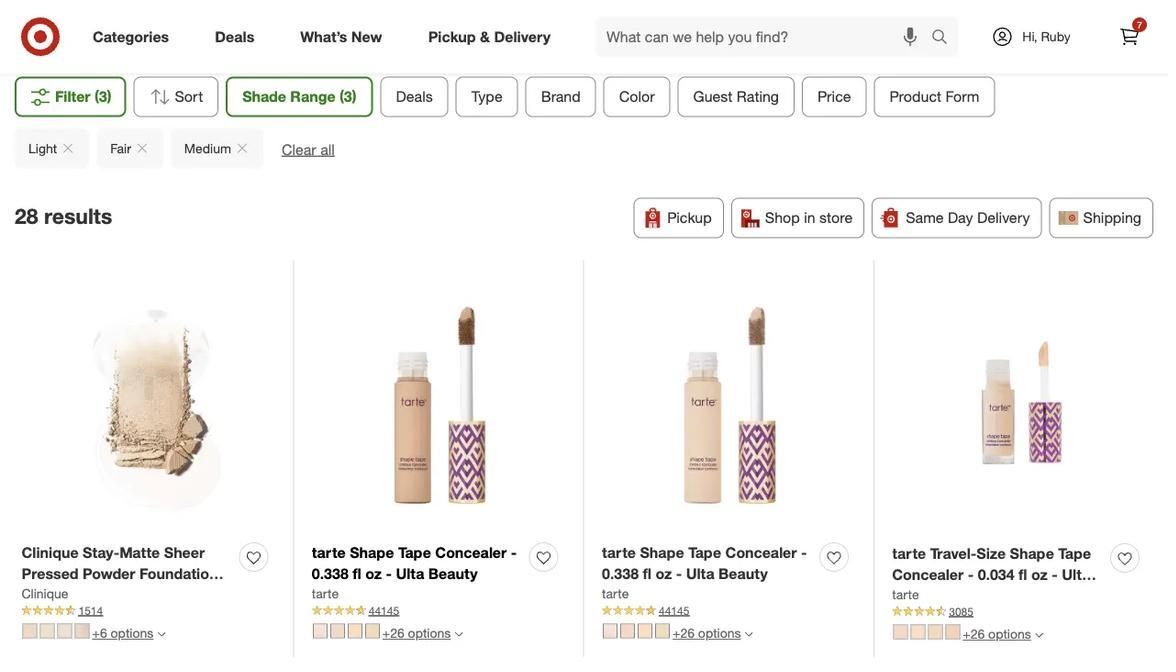 Task type: describe. For each thing, give the bounding box(es) containing it.
shop in store
[[765, 209, 853, 227]]

what's
[[300, 28, 347, 45]]

clinique stay-matte sheer pressed powder foundation - 0.27oz - ulta beauty
[[22, 544, 228, 604]]

results
[[44, 203, 112, 229]]

filter (3)
[[55, 88, 111, 106]]

color
[[619, 88, 655, 106]]

same day delivery button
[[872, 198, 1042, 238]]

clinique for clinique
[[22, 585, 68, 601]]

concealer for 1st 8b porcelain beige icon's all colors + 26 more colors element
[[435, 544, 507, 562]]

guest
[[693, 88, 733, 106]]

3085
[[949, 604, 974, 618]]

ulta inside clinique stay-matte sheer pressed powder foundation - 0.27oz - ulta beauty
[[81, 586, 109, 604]]

all colors + 6 more colors image
[[157, 630, 165, 638]]

clinique for clinique stay-matte sheer pressed powder foundation - 0.27oz - ulta beauty
[[22, 544, 79, 562]]

search
[[923, 29, 967, 47]]

medium button
[[171, 128, 263, 169]]

7
[[1137, 19, 1142, 30]]

beauty inside clinique stay-matte sheer pressed powder foundation - 0.27oz - ulta beauty
[[113, 586, 162, 604]]

+26 options button for 'tarte' link for 1st 8b porcelain beige icon
[[304, 618, 471, 648]]

shape for 'tarte' link for 1st 8b porcelain beige icon
[[350, 544, 394, 562]]

ruby
[[1041, 28, 1071, 45]]

stay buff image
[[40, 623, 55, 638]]

clear all button
[[282, 139, 335, 160]]

sort
[[175, 88, 203, 106]]

deals for deals link
[[215, 28, 254, 45]]

12s fair image
[[928, 624, 943, 639]]

same
[[906, 209, 944, 227]]

44145 for 1st 8b porcelain beige icon from the right
[[659, 604, 690, 617]]

0 horizontal spatial fl
[[353, 565, 361, 583]]

oz for 1st 8b porcelain beige icon from the right
[[656, 565, 672, 583]]

foundation
[[139, 565, 218, 583]]

pickup & delivery
[[428, 28, 551, 45]]

all colors + 26 more colors image for 1st 8b porcelain beige icon's all colors + 26 more colors element
[[455, 630, 463, 638]]

brand
[[541, 88, 581, 106]]

options for 1st 8b porcelain beige icon's all colors + 26 more colors element
[[408, 625, 451, 641]]

product form button
[[874, 77, 995, 117]]

medium
[[184, 140, 231, 156]]

1514 link
[[22, 603, 275, 619]]

options for the rightmost all colors + 26 more colors element
[[988, 626, 1031, 642]]

sheer
[[164, 544, 205, 562]]

pickup button
[[634, 198, 724, 238]]

deals for deals button
[[396, 88, 433, 106]]

filter (3) button
[[15, 77, 126, 117]]

+26 options for 1st 8b porcelain beige icon's all colors + 26 more colors element
[[382, 625, 451, 641]]

fair
[[110, 140, 131, 156]]

options for the all colors + 6 more colors element
[[111, 625, 153, 641]]

light
[[28, 140, 57, 156]]

matte
[[119, 544, 160, 562]]

concealer inside tarte travel-size shape tape concealer - 0.034 fl oz - ulta beauty
[[892, 566, 964, 584]]

light button
[[15, 128, 89, 169]]

stay-
[[83, 544, 119, 562]]

44145 for 1st 8b porcelain beige icon
[[369, 604, 399, 617]]

categories
[[93, 28, 169, 45]]

+26 options for all colors + 26 more colors element for 1st 8b porcelain beige icon from the right
[[673, 625, 741, 641]]

+26 options button for rightmost 'tarte' link
[[885, 619, 1052, 649]]

+26 options button for 'tarte' link for 1st 8b porcelain beige icon from the right
[[595, 618, 761, 648]]

12n fair neutral image
[[911, 624, 925, 639]]

fl inside tarte travel-size shape tape concealer - 0.034 fl oz - ulta beauty
[[1019, 566, 1027, 584]]

1 tarte shape tape concealer - 0.338 fl oz - ulta beauty from the left
[[312, 544, 517, 583]]

day
[[948, 209, 973, 227]]

+26 options for the rightmost all colors + 26 more colors element
[[963, 626, 1031, 642]]

+6 options button
[[14, 618, 174, 648]]

advertisement region
[[33, 0, 1135, 43]]

form
[[946, 88, 980, 106]]

shop in store button
[[731, 198, 865, 238]]

product form
[[890, 88, 980, 106]]

1 horizontal spatial fl
[[643, 565, 652, 583]]

all colors + 26 more colors image for all colors + 26 more colors element for 1st 8b porcelain beige icon from the right
[[745, 630, 753, 638]]

clinique stay-matte sheer pressed powder foundation - 0.27oz - ulta beauty link
[[22, 542, 232, 604]]

shop
[[765, 209, 800, 227]]

tape inside tarte travel-size shape tape concealer - 0.034 fl oz - ulta beauty
[[1058, 545, 1091, 563]]

0.338 for 'tarte' link for 1st 8b porcelain beige icon
[[312, 565, 349, 583]]

2 horizontal spatial tarte link
[[892, 585, 919, 604]]

rating
[[737, 88, 779, 106]]

fair button
[[96, 128, 163, 169]]

shape inside tarte travel-size shape tape concealer - 0.034 fl oz - ulta beauty
[[1010, 545, 1054, 563]]

all colors + 26 more colors element for 1st 8b porcelain beige icon from the right
[[745, 628, 753, 639]]



Task type: vqa. For each thing, say whether or not it's contained in the screenshot.
The Items inside "Order Pickup 3 Items At Waldorf"
no



Task type: locate. For each thing, give the bounding box(es) containing it.
0 horizontal spatial oz
[[365, 565, 382, 583]]

0 horizontal spatial (3)
[[95, 88, 111, 106]]

pickup for pickup & delivery
[[428, 28, 476, 45]]

oz for 1st 8b porcelain beige icon
[[365, 565, 382, 583]]

ulta
[[396, 565, 424, 583], [686, 565, 715, 583], [1062, 566, 1090, 584], [81, 586, 109, 604]]

1 horizontal spatial delivery
[[977, 209, 1030, 227]]

invisible matte image
[[22, 623, 37, 638]]

beauty inside tarte travel-size shape tape concealer - 0.034 fl oz - ulta beauty
[[892, 587, 942, 604]]

delivery right &
[[494, 28, 551, 45]]

1 horizontal spatial deals
[[396, 88, 433, 106]]

all colors + 26 more colors element for 1st 8b porcelain beige icon
[[455, 628, 463, 639]]

12s fair image for 12n fair neutral icon for 12b fair beige image corresponding to 1st 8b porcelain beige icon
[[365, 623, 380, 638]]

clear all
[[282, 141, 335, 159]]

1 horizontal spatial tarte shape tape concealer - 0.338 fl oz - ulta beauty link
[[602, 542, 812, 584]]

tarte shape tape concealer - 0.338 fl oz - ulta beauty link for 1st 8b porcelain beige icon's all colors + 26 more colors element
[[312, 542, 522, 584]]

clinique stay-matte sheer pressed powder foundation - 0.27oz - ulta beauty image
[[22, 278, 275, 532], [22, 278, 275, 532]]

tarte shape tape concealer - 0.338 fl oz - ulta beauty
[[312, 544, 517, 583], [602, 544, 807, 583]]

in
[[804, 209, 815, 227]]

1 horizontal spatial 0.338
[[602, 565, 639, 583]]

pickup inside button
[[668, 209, 712, 227]]

clinique up pressed
[[22, 544, 79, 562]]

2 tarte shape tape concealer - 0.338 fl oz - ulta beauty from the left
[[602, 544, 807, 583]]

1 horizontal spatial concealer
[[725, 544, 797, 562]]

concealer for all colors + 26 more colors element for 1st 8b porcelain beige icon from the right
[[725, 544, 797, 562]]

what's new link
[[285, 17, 405, 57]]

0 horizontal spatial all colors + 26 more colors element
[[455, 628, 463, 639]]

2 horizontal spatial concealer
[[892, 566, 964, 584]]

delivery inside button
[[977, 209, 1030, 227]]

guest rating
[[693, 88, 779, 106]]

1 horizontal spatial oz
[[656, 565, 672, 583]]

deals inside deals button
[[396, 88, 433, 106]]

12n fair neutral image for 12b fair beige image corresponding to 1st 8b porcelain beige icon
[[348, 623, 362, 638]]

+6
[[92, 625, 107, 641]]

2 horizontal spatial +26
[[963, 626, 985, 642]]

range
[[290, 88, 335, 106]]

pressed
[[22, 565, 79, 583]]

filter
[[55, 88, 90, 106]]

1 44145 from the left
[[369, 604, 399, 617]]

shade range (3)
[[242, 88, 357, 106]]

tarte shape tape concealer - 0.338 fl oz - ulta beauty link
[[312, 542, 522, 584], [602, 542, 812, 584]]

0.338 for 'tarte' link for 1st 8b porcelain beige icon from the right
[[602, 565, 639, 583]]

+26 for 12b fair beige image corresponding to 1st 8b porcelain beige icon
[[382, 625, 404, 641]]

1 tarte shape tape concealer - 0.338 fl oz - ulta beauty link from the left
[[312, 542, 522, 584]]

12b fair beige image
[[330, 623, 345, 638], [620, 623, 635, 638], [893, 624, 908, 639]]

1 vertical spatial delivery
[[977, 209, 1030, 227]]

delivery for pickup & delivery
[[494, 28, 551, 45]]

2 44145 link from the left
[[602, 603, 856, 619]]

tarte link for 1st 8b porcelain beige icon from the right
[[602, 584, 629, 603]]

0 horizontal spatial tarte shape tape concealer - 0.338 fl oz - ulta beauty link
[[312, 542, 522, 584]]

+26
[[382, 625, 404, 641], [673, 625, 695, 641], [963, 626, 985, 642]]

all colors + 26 more colors image
[[455, 630, 463, 638], [745, 630, 753, 638], [1035, 631, 1043, 639]]

0 horizontal spatial shape
[[350, 544, 394, 562]]

delivery for same day delivery
[[977, 209, 1030, 227]]

1 horizontal spatial tarte shape tape concealer - 0.338 fl oz - ulta beauty
[[602, 544, 807, 583]]

shipping button
[[1049, 198, 1154, 238]]

fl
[[353, 565, 361, 583], [643, 565, 652, 583], [1019, 566, 1027, 584]]

(3) right filter in the top of the page
[[95, 88, 111, 106]]

1514
[[78, 604, 103, 617]]

28 results
[[15, 203, 112, 229]]

0 horizontal spatial 12b fair beige image
[[330, 623, 345, 638]]

1 horizontal spatial +26 options
[[673, 625, 741, 641]]

deals link
[[199, 17, 277, 57]]

price
[[818, 88, 851, 106]]

+26 options
[[382, 625, 451, 641], [673, 625, 741, 641], [963, 626, 1031, 642]]

0 vertical spatial delivery
[[494, 28, 551, 45]]

0 horizontal spatial 12n fair neutral image
[[348, 623, 362, 638]]

2 horizontal spatial +26 options
[[963, 626, 1031, 642]]

options for all colors + 26 more colors element for 1st 8b porcelain beige icon from the right
[[698, 625, 741, 641]]

1 horizontal spatial all colors + 26 more colors element
[[745, 628, 753, 639]]

1 horizontal spatial 44145
[[659, 604, 690, 617]]

2 horizontal spatial shape
[[1010, 545, 1054, 563]]

new
[[351, 28, 382, 45]]

2 tarte shape tape concealer - 0.338 fl oz - ulta beauty link from the left
[[602, 542, 812, 584]]

options
[[111, 625, 153, 641], [408, 625, 451, 641], [698, 625, 741, 641], [988, 626, 1031, 642]]

1 horizontal spatial (3)
[[340, 88, 357, 106]]

44145
[[369, 604, 399, 617], [659, 604, 690, 617]]

color button
[[604, 77, 670, 117]]

deals inside deals link
[[215, 28, 254, 45]]

0 horizontal spatial +26 options
[[382, 625, 451, 641]]

12n fair neutral image
[[348, 623, 362, 638], [638, 623, 652, 638]]

tarte
[[312, 544, 346, 562], [602, 544, 636, 562], [892, 545, 926, 563], [312, 585, 339, 601], [602, 585, 629, 601], [892, 586, 919, 602]]

1 horizontal spatial +26
[[673, 625, 695, 641]]

1 horizontal spatial 44145 link
[[602, 603, 856, 619]]

clinique down pressed
[[22, 585, 68, 601]]

clear
[[282, 141, 316, 159]]

0 horizontal spatial concealer
[[435, 544, 507, 562]]

1 12s fair image from the left
[[365, 623, 380, 638]]

0 vertical spatial pickup
[[428, 28, 476, 45]]

2 12s fair image from the left
[[655, 623, 670, 638]]

44145 link for 1st 8b porcelain beige icon's all colors + 26 more colors element
[[312, 603, 565, 619]]

12s fair image for 12n fair neutral icon for 1st 8b porcelain beige icon from the right's 12b fair beige image
[[655, 623, 670, 638]]

0 horizontal spatial delivery
[[494, 28, 551, 45]]

travel-
[[930, 545, 977, 563]]

pickup & delivery link
[[413, 17, 574, 57]]

0 horizontal spatial tape
[[398, 544, 431, 562]]

2 horizontal spatial oz
[[1032, 566, 1048, 584]]

1 horizontal spatial tarte link
[[602, 584, 629, 603]]

shipping
[[1083, 209, 1142, 227]]

1 horizontal spatial all colors + 26 more colors image
[[745, 630, 753, 638]]

sort button
[[134, 77, 219, 117]]

0 horizontal spatial 44145
[[369, 604, 399, 617]]

1 0.338 from the left
[[312, 565, 349, 583]]

12b fair beige image for 1st 8b porcelain beige icon
[[330, 623, 345, 638]]

stay neutral image
[[57, 623, 72, 638]]

2 horizontal spatial 12b fair beige image
[[893, 624, 908, 639]]

deals left type
[[396, 88, 433, 106]]

0 horizontal spatial deals
[[215, 28, 254, 45]]

1 (3) from the left
[[95, 88, 111, 106]]

2 clinique from the top
[[22, 585, 68, 601]]

all colors + 26 more colors image for the rightmost all colors + 26 more colors element
[[1035, 631, 1043, 639]]

1 vertical spatial clinique
[[22, 585, 68, 601]]

same day delivery
[[906, 209, 1030, 227]]

1 clinique from the top
[[22, 544, 79, 562]]

guest rating button
[[678, 77, 795, 117]]

2 12n fair neutral image from the left
[[638, 623, 652, 638]]

pickup for pickup
[[668, 209, 712, 227]]

size
[[977, 545, 1006, 563]]

tape
[[398, 544, 431, 562], [688, 544, 721, 562], [1058, 545, 1091, 563]]

tarte shape tape concealer - 0.338 fl oz - ulta beauty image
[[312, 278, 565, 532], [312, 278, 565, 532], [602, 278, 856, 532], [602, 278, 856, 532]]

0 horizontal spatial 0.338
[[312, 565, 349, 583]]

1 horizontal spatial shape
[[640, 544, 684, 562]]

hi,
[[1023, 28, 1038, 45]]

2 (3) from the left
[[340, 88, 357, 106]]

price button
[[802, 77, 867, 117]]

tarte shape tape concealer - 0.338 fl oz - ulta beauty link for all colors + 26 more colors element for 1st 8b porcelain beige icon from the right
[[602, 542, 812, 584]]

pickup
[[428, 28, 476, 45], [668, 209, 712, 227]]

0 horizontal spatial 12s fair image
[[365, 623, 380, 638]]

1 horizontal spatial 12s fair image
[[655, 623, 670, 638]]

0 vertical spatial deals
[[215, 28, 254, 45]]

all colors + 26 more colors element
[[455, 628, 463, 639], [745, 628, 753, 639], [1035, 628, 1043, 639]]

tarte link for 1st 8b porcelain beige icon
[[312, 584, 339, 603]]

0 horizontal spatial pickup
[[428, 28, 476, 45]]

+26 for 1st 8b porcelain beige icon from the right's 12b fair beige image
[[673, 625, 695, 641]]

2 horizontal spatial tape
[[1058, 545, 1091, 563]]

-
[[511, 544, 517, 562], [801, 544, 807, 562], [222, 565, 228, 583], [386, 565, 392, 583], [676, 565, 682, 583], [968, 566, 974, 584], [1052, 566, 1058, 584], [71, 586, 77, 604]]

1 44145 link from the left
[[312, 603, 565, 619]]

2 44145 from the left
[[659, 604, 690, 617]]

2 8b porcelain beige image from the left
[[603, 623, 618, 638]]

shade
[[242, 88, 286, 106]]

tarte inside tarte travel-size shape tape concealer - 0.034 fl oz - ulta beauty
[[892, 545, 926, 563]]

1 12n fair neutral image from the left
[[348, 623, 362, 638]]

1 horizontal spatial tape
[[688, 544, 721, 562]]

28
[[15, 203, 38, 229]]

3085 link
[[892, 604, 1147, 620]]

type
[[471, 88, 503, 106]]

16n fair-light neutral image
[[945, 624, 960, 639]]

categories link
[[77, 17, 192, 57]]

44145 link for all colors + 26 more colors element for 1st 8b porcelain beige icon from the right
[[602, 603, 856, 619]]

1 horizontal spatial pickup
[[668, 209, 712, 227]]

0 horizontal spatial tarte link
[[312, 584, 339, 603]]

what's new
[[300, 28, 382, 45]]

sponsored
[[1080, 44, 1135, 57]]

concealer
[[435, 544, 507, 562], [725, 544, 797, 562], [892, 566, 964, 584]]

search button
[[923, 17, 967, 61]]

tape for all colors + 26 more colors element for 1st 8b porcelain beige icon from the right
[[688, 544, 721, 562]]

0 horizontal spatial tarte shape tape concealer - 0.338 fl oz - ulta beauty
[[312, 544, 517, 583]]

0.034
[[978, 566, 1015, 584]]

delivery
[[494, 28, 551, 45], [977, 209, 1030, 227]]

What can we help you find? suggestions appear below search field
[[596, 17, 936, 57]]

2 horizontal spatial all colors + 26 more colors image
[[1035, 631, 1043, 639]]

2 horizontal spatial +26 options button
[[885, 619, 1052, 649]]

(3) inside button
[[95, 88, 111, 106]]

0.27oz
[[22, 586, 67, 604]]

delivery right day
[[977, 209, 1030, 227]]

1 vertical spatial pickup
[[668, 209, 712, 227]]

store
[[820, 209, 853, 227]]

stay beige image
[[75, 623, 89, 638]]

powder
[[83, 565, 135, 583]]

tarte travel-size shape tape concealer - 0.034 fl oz - ulta beauty image
[[892, 278, 1147, 533], [892, 278, 1147, 533]]

1 horizontal spatial 12b fair beige image
[[620, 623, 635, 638]]

clinique inside clinique stay-matte sheer pressed powder foundation - 0.27oz - ulta beauty
[[22, 544, 79, 562]]

12s fair image
[[365, 623, 380, 638], [655, 623, 670, 638]]

2 horizontal spatial all colors + 26 more colors element
[[1035, 628, 1043, 639]]

2 horizontal spatial fl
[[1019, 566, 1027, 584]]

product
[[890, 88, 942, 106]]

tarte travel-size shape tape concealer - 0.034 fl oz - ulta beauty link
[[892, 543, 1104, 604]]

0 horizontal spatial +26 options button
[[304, 618, 471, 648]]

1 vertical spatial deals
[[396, 88, 433, 106]]

0 vertical spatial clinique
[[22, 544, 79, 562]]

+26 for 12n fair neutral image
[[963, 626, 985, 642]]

shape for 'tarte' link for 1st 8b porcelain beige icon from the right
[[640, 544, 684, 562]]

&
[[480, 28, 490, 45]]

1 8b porcelain beige image from the left
[[313, 623, 327, 638]]

tarte travel-size shape tape concealer - 0.034 fl oz - ulta beauty
[[892, 545, 1091, 604]]

0.338
[[312, 565, 349, 583], [602, 565, 639, 583]]

tape for 1st 8b porcelain beige icon's all colors + 26 more colors element
[[398, 544, 431, 562]]

deals
[[215, 28, 254, 45], [396, 88, 433, 106]]

beauty
[[428, 565, 478, 583], [719, 565, 768, 583], [113, 586, 162, 604], [892, 587, 942, 604]]

clinique link
[[22, 584, 68, 603]]

7 link
[[1110, 17, 1150, 57]]

ulta inside tarte travel-size shape tape concealer - 0.034 fl oz - ulta beauty
[[1062, 566, 1090, 584]]

0 horizontal spatial 8b porcelain beige image
[[313, 623, 327, 638]]

hi, ruby
[[1023, 28, 1071, 45]]

(3) right range
[[340, 88, 357, 106]]

12b fair beige image for 1st 8b porcelain beige icon from the right
[[620, 623, 635, 638]]

type button
[[456, 77, 518, 117]]

deals up shade at the top left of the page
[[215, 28, 254, 45]]

12n fair neutral image for 1st 8b porcelain beige icon from the right's 12b fair beige image
[[638, 623, 652, 638]]

oz inside tarte travel-size shape tape concealer - 0.034 fl oz - ulta beauty
[[1032, 566, 1048, 584]]

brand button
[[526, 77, 596, 117]]

1 horizontal spatial +26 options button
[[595, 618, 761, 648]]

shape
[[350, 544, 394, 562], [640, 544, 684, 562], [1010, 545, 1054, 563]]

all colors + 6 more colors element
[[157, 628, 165, 639]]

0 horizontal spatial +26
[[382, 625, 404, 641]]

deals button
[[380, 77, 448, 117]]

1 horizontal spatial 8b porcelain beige image
[[603, 623, 618, 638]]

oz
[[365, 565, 382, 583], [656, 565, 672, 583], [1032, 566, 1048, 584]]

+6 options
[[92, 625, 153, 641]]

1 horizontal spatial 12n fair neutral image
[[638, 623, 652, 638]]

44145 link
[[312, 603, 565, 619], [602, 603, 856, 619]]

2 0.338 from the left
[[602, 565, 639, 583]]

+26 options button
[[304, 618, 471, 648], [595, 618, 761, 648], [885, 619, 1052, 649]]

all
[[320, 141, 335, 159]]

0 horizontal spatial 44145 link
[[312, 603, 565, 619]]

8b porcelain beige image
[[313, 623, 327, 638], [603, 623, 618, 638]]

0 horizontal spatial all colors + 26 more colors image
[[455, 630, 463, 638]]



